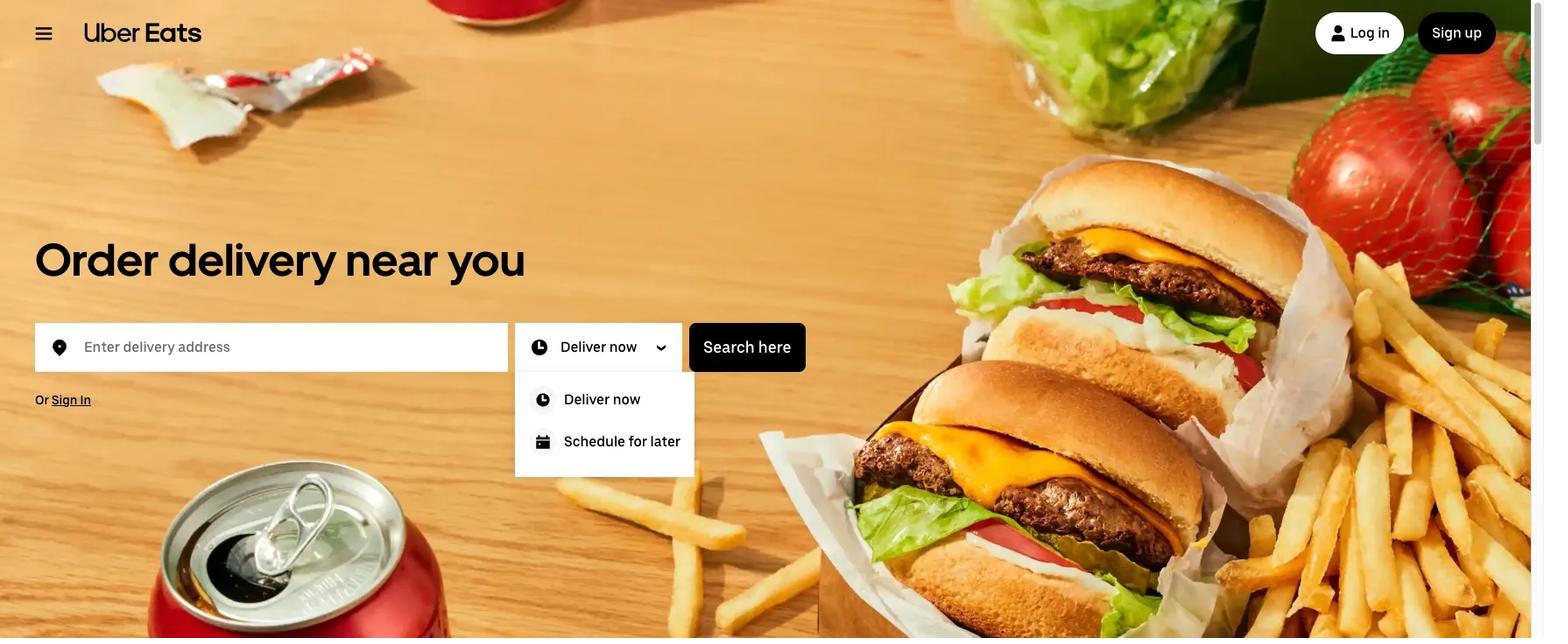 Task type: describe. For each thing, give the bounding box(es) containing it.
sign up
[[1433, 25, 1483, 41]]

1 vertical spatial deliver
[[564, 391, 610, 408]]

log
[[1351, 25, 1375, 41]]

0 vertical spatial deliver now
[[561, 339, 637, 355]]

uber eats home image
[[84, 23, 202, 44]]

1 deliver now button from the top
[[515, 323, 683, 372]]

1 horizontal spatial sign
[[1433, 25, 1462, 41]]

main navigation menu image
[[35, 25, 53, 42]]

or
[[35, 393, 49, 407]]

search here button
[[690, 323, 806, 372]]

schedule for later link
[[515, 421, 695, 463]]

0 horizontal spatial sign
[[52, 393, 77, 407]]

for
[[629, 433, 648, 450]]

later
[[651, 433, 681, 450]]

or sign in
[[35, 393, 91, 407]]

when image
[[529, 337, 550, 358]]

Enter delivery address text field
[[84, 330, 487, 365]]

near
[[346, 232, 439, 287]]

1 vertical spatial deliver now
[[564, 391, 641, 408]]

schedule for later
[[564, 433, 681, 450]]

order delivery near you
[[35, 232, 526, 287]]

search here
[[704, 338, 792, 356]]



Task type: vqa. For each thing, say whether or not it's contained in the screenshot.
WHEN icon
yes



Task type: locate. For each thing, give the bounding box(es) containing it.
in
[[80, 393, 91, 407]]

1 vertical spatial now
[[613, 391, 641, 408]]

deliver
[[561, 339, 607, 355], [564, 391, 610, 408]]

sign left up
[[1433, 25, 1462, 41]]

2 deliver now button from the top
[[515, 379, 695, 421]]

deliver now up schedule for later link
[[564, 391, 641, 408]]

up
[[1465, 25, 1483, 41]]

deliver right when icon
[[561, 339, 607, 355]]

sign left in
[[52, 393, 77, 407]]

sign in link
[[52, 393, 91, 407]]

deliver now
[[561, 339, 637, 355], [564, 391, 641, 408]]

log in
[[1351, 25, 1391, 41]]

deliver up schedule
[[564, 391, 610, 408]]

you
[[448, 232, 526, 287]]

in
[[1378, 25, 1391, 41]]

delivery
[[168, 232, 337, 287]]

now right when icon
[[610, 339, 637, 355]]

1 vertical spatial sign
[[52, 393, 77, 407]]

0 vertical spatial deliver
[[561, 339, 607, 355]]

log in link
[[1316, 12, 1405, 54]]

0 vertical spatial deliver now button
[[515, 323, 683, 372]]

now
[[610, 339, 637, 355], [613, 391, 641, 408]]

sign
[[1433, 25, 1462, 41], [52, 393, 77, 407]]

deliver now right when icon
[[561, 339, 637, 355]]

deliver now button
[[515, 323, 683, 372], [515, 379, 695, 421]]

order
[[35, 232, 159, 287]]

1 vertical spatial deliver now button
[[515, 379, 695, 421]]

schedule
[[564, 433, 626, 450]]

here
[[759, 338, 792, 356]]

0 vertical spatial sign
[[1433, 25, 1462, 41]]

sign up link
[[1419, 12, 1497, 54]]

now up "schedule for later"
[[613, 391, 641, 408]]

search
[[704, 338, 755, 356]]

0 vertical spatial now
[[610, 339, 637, 355]]



